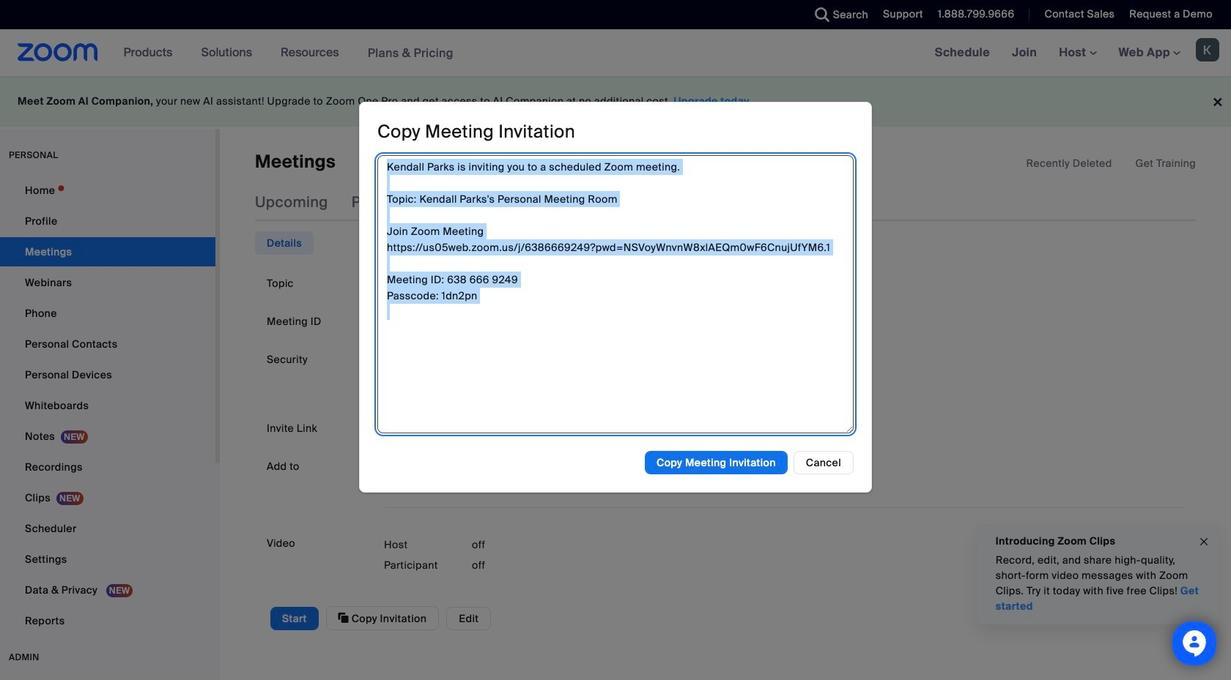 Task type: describe. For each thing, give the bounding box(es) containing it.
2 checked image from the top
[[384, 381, 395, 396]]

add to outlook calendar (.ics) image
[[523, 461, 538, 475]]

copy invitation content text field
[[377, 156, 854, 434]]

1 vertical spatial application
[[384, 417, 1184, 441]]

0 vertical spatial application
[[1026, 156, 1196, 171]]



Task type: locate. For each thing, give the bounding box(es) containing it.
close image
[[1198, 534, 1210, 551]]

tab
[[255, 232, 314, 255]]

meetings navigation
[[924, 29, 1231, 77]]

tabs of meeting tab list
[[255, 184, 726, 222]]

0 vertical spatial checked image
[[384, 354, 395, 369]]

1 vertical spatial checked image
[[384, 381, 395, 396]]

application
[[1026, 156, 1196, 171], [384, 417, 1184, 441]]

personal menu menu
[[0, 176, 215, 638]]

heading
[[377, 120, 575, 143]]

tab list
[[255, 232, 314, 255]]

banner
[[0, 29, 1231, 77]]

zoom logo image
[[18, 43, 98, 62]]

1 checked image from the top
[[384, 354, 395, 369]]

copy image
[[338, 612, 349, 625]]

checked image
[[384, 354, 395, 369], [384, 381, 395, 396]]

btn image
[[384, 461, 399, 475]]

product information navigation
[[113, 29, 465, 77]]

add to yahoo calendar image
[[694, 461, 708, 475]]

footer
[[0, 76, 1231, 127]]

dialog
[[359, 102, 872, 493]]



Task type: vqa. For each thing, say whether or not it's contained in the screenshot.
The at the left top of the page
no



